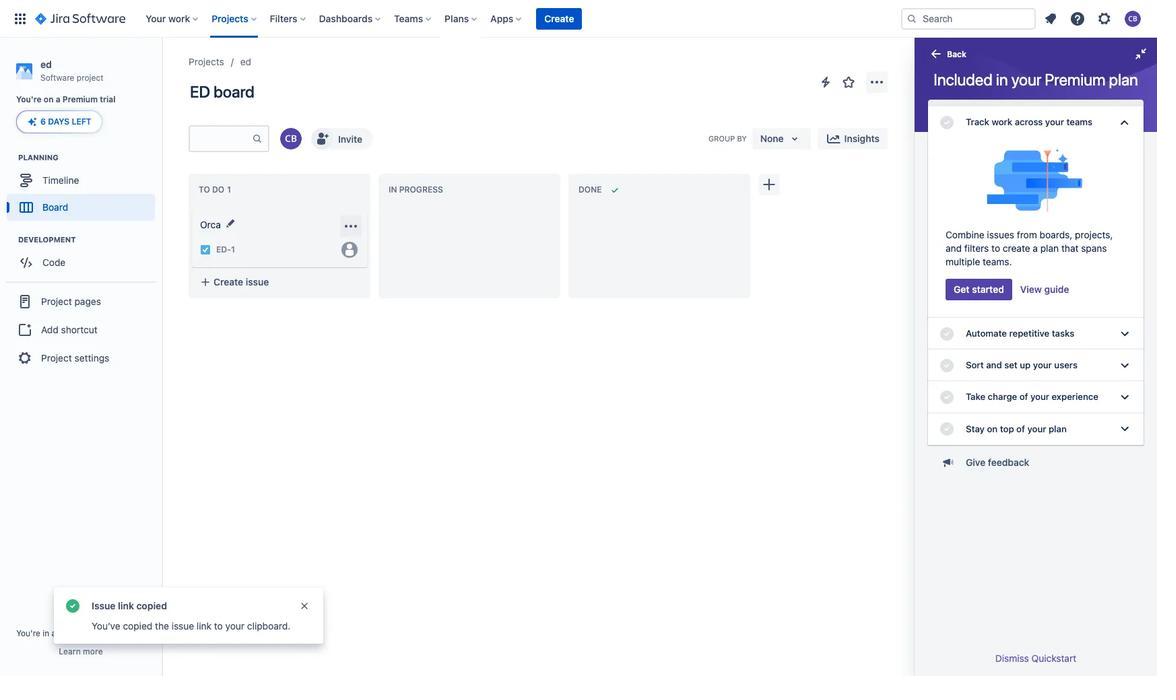 Task type: vqa. For each thing, say whether or not it's contained in the screenshot.
Restrict's transition
no



Task type: locate. For each thing, give the bounding box(es) containing it.
insights image
[[826, 131, 842, 147]]

your
[[146, 12, 166, 24]]

1 vertical spatial and
[[986, 360, 1002, 371]]

copied up the on the bottom left
[[136, 600, 167, 612]]

trial
[[100, 94, 116, 105]]

primary element
[[8, 0, 901, 37]]

a down the from
[[1033, 243, 1038, 254]]

ed up the board
[[240, 56, 251, 67]]

view guide link
[[1019, 279, 1071, 300]]

insights
[[845, 133, 880, 144]]

add shortcut button
[[5, 317, 156, 344]]

group
[[5, 282, 156, 377]]

ed for ed software project
[[40, 59, 52, 70]]

of right top
[[1017, 424, 1025, 434]]

ed for ed
[[240, 56, 251, 67]]

on left top
[[987, 424, 998, 434]]

projects up ed
[[189, 56, 224, 67]]

0 horizontal spatial in
[[43, 629, 49, 639]]

to up teams.
[[992, 243, 1000, 254]]

projects
[[212, 12, 248, 24], [189, 56, 224, 67]]

premium up teams
[[1045, 70, 1106, 89]]

0 vertical spatial project
[[41, 296, 72, 307]]

top
[[1000, 424, 1014, 434]]

project up add
[[41, 296, 72, 307]]

1 horizontal spatial issue
[[246, 276, 269, 288]]

checked image left track
[[939, 114, 955, 130]]

guide
[[1045, 284, 1069, 295]]

ed up software
[[40, 59, 52, 70]]

projects for projects link at the top
[[189, 56, 224, 67]]

projects up ed link on the top left of the page
[[212, 12, 248, 24]]

automations menu button icon image
[[818, 74, 834, 90]]

progress bar
[[928, 100, 1144, 106]]

2 vertical spatial checked image
[[939, 389, 955, 406]]

take charge of your experience button
[[928, 382, 1144, 413]]

multiple
[[946, 256, 980, 267]]

1 project from the top
[[41, 296, 72, 307]]

work right your
[[168, 12, 190, 24]]

a for you're on a premium trial
[[56, 94, 60, 105]]

appswitcher icon image
[[12, 10, 28, 27]]

1 vertical spatial premium
[[63, 94, 98, 105]]

none button
[[752, 128, 811, 150]]

link right the on the bottom left
[[197, 620, 212, 632]]

take charge of your experience
[[966, 392, 1099, 402]]

issue
[[92, 600, 116, 612]]

project up trial
[[77, 73, 103, 83]]

you're in a team-managed project
[[16, 629, 145, 639]]

1 horizontal spatial work
[[992, 117, 1013, 127]]

your left teams
[[1045, 117, 1064, 127]]

on for you're
[[44, 94, 54, 105]]

Search this board text field
[[190, 127, 252, 151]]

chevron image inside sort and set up your users dropdown button
[[1117, 358, 1133, 374]]

your
[[1012, 70, 1042, 89], [1045, 117, 1064, 127], [1033, 360, 1052, 371], [1031, 392, 1050, 402], [1028, 424, 1047, 434], [225, 620, 245, 632]]

your up across
[[1012, 70, 1042, 89]]

view
[[1021, 284, 1042, 295]]

group containing project pages
[[5, 282, 156, 377]]

1 chevron image from the top
[[1117, 114, 1133, 130]]

a left team-
[[52, 629, 56, 639]]

0 horizontal spatial and
[[946, 243, 962, 254]]

you're up the 6 on the left of page
[[16, 94, 42, 105]]

in for you're
[[43, 629, 49, 639]]

help image
[[1070, 10, 1086, 27]]

create issue
[[214, 276, 269, 288]]

1 vertical spatial a
[[1033, 243, 1038, 254]]

repetitive
[[1010, 328, 1050, 339]]

0 horizontal spatial work
[[168, 12, 190, 24]]

0 vertical spatial on
[[44, 94, 54, 105]]

you've
[[92, 620, 120, 632]]

you're left team-
[[16, 629, 40, 639]]

in for included
[[996, 70, 1008, 89]]

1 horizontal spatial project
[[119, 629, 145, 639]]

4 chevron image from the top
[[1117, 421, 1133, 437]]

work right track
[[992, 117, 1013, 127]]

0 horizontal spatial ed
[[40, 59, 52, 70]]

project inside ed software project
[[77, 73, 103, 83]]

checked image left stay
[[939, 421, 955, 437]]

1 horizontal spatial ed
[[240, 56, 251, 67]]

1 vertical spatial you're
[[16, 629, 40, 639]]

go back image
[[928, 46, 944, 62]]

combine
[[946, 229, 985, 241]]

in left team-
[[43, 629, 49, 639]]

to do
[[199, 185, 224, 195]]

plan
[[1109, 70, 1138, 89], [1041, 243, 1059, 254], [1049, 424, 1067, 434]]

and up multiple
[[946, 243, 962, 254]]

development image
[[2, 232, 18, 248]]

task image
[[200, 244, 211, 255]]

and inside combine issues from boards, projects, and filters to create a plan that spans multiple teams.
[[946, 243, 962, 254]]

link right issue
[[118, 600, 134, 612]]

chevron image inside stay on top of your plan dropdown button
[[1117, 421, 1133, 437]]

1 vertical spatial projects
[[189, 56, 224, 67]]

1 vertical spatial project
[[41, 352, 72, 364]]

plan inside dropdown button
[[1049, 424, 1067, 434]]

1
[[231, 245, 235, 255]]

1 vertical spatial issue
[[172, 620, 194, 632]]

projects for the projects 'popup button'
[[212, 12, 248, 24]]

project inside 'link'
[[41, 352, 72, 364]]

projects inside the projects 'popup button'
[[212, 12, 248, 24]]

0 vertical spatial and
[[946, 243, 962, 254]]

create right apps popup button
[[545, 12, 574, 24]]

1 horizontal spatial and
[[986, 360, 1002, 371]]

to left the clipboard.
[[214, 620, 223, 632]]

apps button
[[486, 8, 527, 29]]

0 horizontal spatial create
[[214, 276, 243, 288]]

project settings link
[[5, 344, 156, 373]]

plan down the boards,
[[1041, 243, 1059, 254]]

checked image for track
[[939, 114, 955, 130]]

create for create issue
[[214, 276, 243, 288]]

jira software image
[[35, 10, 125, 27], [35, 10, 125, 27]]

chevron image inside take charge of your experience dropdown button
[[1117, 389, 1133, 406]]

1 vertical spatial on
[[987, 424, 998, 434]]

automate repetitive tasks
[[966, 328, 1075, 339]]

of right charge
[[1020, 392, 1028, 402]]

2 checked image from the top
[[939, 421, 955, 437]]

plan down minimize image
[[1109, 70, 1138, 89]]

create down ed-1 link
[[214, 276, 243, 288]]

to do element
[[199, 185, 234, 195]]

create for create
[[545, 12, 574, 24]]

checked image inside stay on top of your plan dropdown button
[[939, 421, 955, 437]]

add people image
[[314, 131, 330, 147]]

charge
[[988, 392, 1017, 402]]

issue link copied
[[92, 600, 167, 612]]

plan inside combine issues from boards, projects, and filters to create a plan that spans multiple teams.
[[1041, 243, 1059, 254]]

to
[[992, 243, 1000, 254], [214, 620, 223, 632]]

learn more
[[59, 647, 103, 657]]

0 vertical spatial in
[[996, 70, 1008, 89]]

0 horizontal spatial to
[[214, 620, 223, 632]]

board link
[[7, 194, 155, 221]]

stay on top of your plan
[[966, 424, 1067, 434]]

premium up left
[[63, 94, 98, 105]]

learn more button
[[59, 647, 103, 657]]

1 horizontal spatial on
[[987, 424, 998, 434]]

0 vertical spatial link
[[118, 600, 134, 612]]

track
[[966, 117, 990, 127]]

and
[[946, 243, 962, 254], [986, 360, 1002, 371]]

1 you're from the top
[[16, 94, 42, 105]]

0 vertical spatial create
[[545, 12, 574, 24]]

project down issue link copied
[[119, 629, 145, 639]]

chevron image inside track work across your teams dropdown button
[[1117, 114, 1133, 130]]

3 checked image from the top
[[939, 389, 955, 406]]

to inside combine issues from boards, projects, and filters to create a plan that spans multiple teams.
[[992, 243, 1000, 254]]

0 horizontal spatial issue
[[172, 620, 194, 632]]

0 vertical spatial premium
[[1045, 70, 1106, 89]]

0 vertical spatial checked image
[[939, 114, 955, 130]]

1 vertical spatial checked image
[[939, 421, 955, 437]]

experience
[[1052, 392, 1099, 402]]

on up the 6 on the left of page
[[44, 94, 54, 105]]

1 vertical spatial plan
[[1041, 243, 1059, 254]]

issue inside button
[[246, 276, 269, 288]]

2 you're from the top
[[16, 629, 40, 639]]

minimize image
[[1133, 46, 1149, 62]]

1 vertical spatial work
[[992, 117, 1013, 127]]

get started button
[[946, 279, 1012, 300]]

1 vertical spatial of
[[1017, 424, 1025, 434]]

project settings
[[41, 352, 109, 364]]

1 vertical spatial create
[[214, 276, 243, 288]]

0 vertical spatial project
[[77, 73, 103, 83]]

checked image
[[939, 114, 955, 130], [939, 358, 955, 374], [939, 389, 955, 406]]

automate
[[966, 328, 1007, 339]]

1 vertical spatial to
[[214, 620, 223, 632]]

1 checked image from the top
[[939, 326, 955, 342]]

create button
[[536, 8, 582, 29]]

work
[[168, 12, 190, 24], [992, 117, 1013, 127]]

1 checked image from the top
[[939, 114, 955, 130]]

in right included
[[996, 70, 1008, 89]]

you're for you're in a team-managed project
[[16, 629, 40, 639]]

0 vertical spatial checked image
[[939, 326, 955, 342]]

your right up
[[1033, 360, 1052, 371]]

done
[[579, 185, 602, 195]]

create
[[545, 12, 574, 24], [214, 276, 243, 288]]

board
[[214, 82, 254, 101]]

ed-
[[216, 245, 231, 255]]

track work across your teams
[[966, 117, 1093, 127]]

checked image
[[939, 326, 955, 342], [939, 421, 955, 437]]

up
[[1020, 360, 1031, 371]]

chevron image for stay on top of your plan
[[1117, 421, 1133, 437]]

1 horizontal spatial link
[[197, 620, 212, 632]]

on
[[44, 94, 54, 105], [987, 424, 998, 434]]

checked image for sort
[[939, 358, 955, 374]]

work inside 'primary' element
[[168, 12, 190, 24]]

1 horizontal spatial in
[[996, 70, 1008, 89]]

0 vertical spatial work
[[168, 12, 190, 24]]

and inside sort and set up your users dropdown button
[[986, 360, 1002, 371]]

plan down the experience
[[1049, 424, 1067, 434]]

unassigned image
[[342, 242, 358, 258]]

development group
[[7, 235, 161, 280]]

a down software
[[56, 94, 60, 105]]

planning image
[[2, 150, 18, 166]]

back button
[[920, 43, 975, 65]]

on inside dropdown button
[[987, 424, 998, 434]]

project pages link
[[5, 287, 156, 317]]

checked image left take
[[939, 389, 955, 406]]

project pages
[[41, 296, 101, 307]]

managed
[[81, 629, 116, 639]]

1 vertical spatial project
[[119, 629, 145, 639]]

take
[[966, 392, 986, 402]]

0 horizontal spatial on
[[44, 94, 54, 105]]

3 chevron image from the top
[[1117, 389, 1133, 406]]

checked image left automate
[[939, 326, 955, 342]]

add
[[41, 324, 58, 335]]

projects link
[[189, 54, 224, 70]]

2 checked image from the top
[[939, 358, 955, 374]]

from
[[1017, 229, 1037, 241]]

1 horizontal spatial premium
[[1045, 70, 1106, 89]]

project
[[77, 73, 103, 83], [119, 629, 145, 639]]

create inside create issue button
[[214, 276, 243, 288]]

copied down issue link copied
[[123, 620, 152, 632]]

1 vertical spatial checked image
[[939, 358, 955, 374]]

0 vertical spatial issue
[[246, 276, 269, 288]]

1 vertical spatial in
[[43, 629, 49, 639]]

chevron image
[[1117, 114, 1133, 130], [1117, 358, 1133, 374], [1117, 389, 1133, 406], [1117, 421, 1133, 437]]

0 vertical spatial you're
[[16, 94, 42, 105]]

2 chevron image from the top
[[1117, 358, 1133, 374]]

ed board
[[190, 82, 254, 101]]

project
[[41, 296, 72, 307], [41, 352, 72, 364]]

0 horizontal spatial project
[[77, 73, 103, 83]]

create inside create button
[[545, 12, 574, 24]]

a inside combine issues from boards, projects, and filters to create a plan that spans multiple teams.
[[1033, 243, 1038, 254]]

your right top
[[1028, 424, 1047, 434]]

2 vertical spatial a
[[52, 629, 56, 639]]

your work
[[146, 12, 190, 24]]

ed-1 link
[[216, 244, 235, 256]]

1 horizontal spatial to
[[992, 243, 1000, 254]]

and left set
[[986, 360, 1002, 371]]

code link
[[7, 249, 155, 276]]

a
[[56, 94, 60, 105], [1033, 243, 1038, 254], [52, 629, 56, 639]]

2 vertical spatial plan
[[1049, 424, 1067, 434]]

to
[[199, 185, 210, 195]]

planning
[[18, 153, 58, 162]]

that
[[1062, 243, 1079, 254]]

give
[[966, 457, 986, 468]]

0 vertical spatial projects
[[212, 12, 248, 24]]

0 vertical spatial a
[[56, 94, 60, 105]]

0 horizontal spatial premium
[[63, 94, 98, 105]]

more actions for ed-1 orca image
[[343, 218, 359, 234]]

premium
[[1045, 70, 1106, 89], [63, 94, 98, 105]]

banner
[[0, 0, 1157, 38]]

1 horizontal spatial create
[[545, 12, 574, 24]]

notifications image
[[1043, 10, 1059, 27]]

checked image for take
[[939, 389, 955, 406]]

insights button
[[818, 128, 888, 150]]

teams
[[1067, 117, 1093, 127]]

0 vertical spatial to
[[992, 243, 1000, 254]]

ed inside ed software project
[[40, 59, 52, 70]]

project down add
[[41, 352, 72, 364]]

checked image left sort on the bottom right of page
[[939, 358, 955, 374]]

learn
[[59, 647, 81, 657]]

chevron image for take charge of your experience
[[1117, 389, 1133, 406]]

0 vertical spatial plan
[[1109, 70, 1138, 89]]

left
[[72, 117, 91, 127]]

star ed board image
[[841, 74, 857, 90]]

issues
[[987, 229, 1015, 241]]

2 project from the top
[[41, 352, 72, 364]]

1 vertical spatial link
[[197, 620, 212, 632]]

shortcut
[[61, 324, 98, 335]]



Task type: describe. For each thing, give the bounding box(es) containing it.
timeline
[[42, 174, 79, 186]]

create issue image
[[184, 201, 200, 217]]

edit summary image
[[222, 215, 239, 231]]

give feedback button
[[932, 452, 1144, 474]]

chevron image for sort and set up your users
[[1117, 358, 1133, 374]]

filters button
[[266, 8, 311, 29]]

back
[[947, 49, 967, 59]]

boards,
[[1040, 229, 1073, 241]]

0 vertical spatial of
[[1020, 392, 1028, 402]]

across
[[1015, 117, 1043, 127]]

projects button
[[208, 8, 262, 29]]

sidebar navigation image
[[147, 54, 177, 81]]

projects,
[[1075, 229, 1113, 241]]

cj baylor image
[[280, 128, 302, 150]]

create issue button
[[192, 270, 367, 294]]

combine issues from boards, projects, and filters to create a plan that spans multiple teams.
[[946, 229, 1113, 267]]

success image
[[65, 598, 81, 614]]

sort and set up your users
[[966, 360, 1078, 371]]

filters
[[270, 12, 297, 24]]

banner containing your work
[[0, 0, 1157, 38]]

automate repetitive tasks button
[[928, 318, 1144, 350]]

started
[[972, 284, 1004, 295]]

ed link
[[240, 54, 251, 70]]

board
[[42, 201, 68, 213]]

stay
[[966, 424, 985, 434]]

progress
[[399, 185, 443, 195]]

your down sort and set up your users dropdown button
[[1031, 392, 1050, 402]]

checked image for stay
[[939, 421, 955, 437]]

view guide
[[1021, 284, 1069, 295]]

6 days left
[[40, 117, 91, 127]]

search image
[[907, 13, 918, 24]]

team-
[[58, 629, 81, 639]]

settings
[[74, 352, 109, 364]]

by
[[737, 134, 747, 143]]

users
[[1055, 360, 1078, 371]]

clipboard.
[[247, 620, 291, 632]]

teams button
[[390, 8, 437, 29]]

in progress
[[389, 185, 443, 195]]

give feedback
[[966, 457, 1030, 468]]

you're on a premium trial
[[16, 94, 116, 105]]

ed-1
[[216, 245, 235, 255]]

your work button
[[142, 8, 204, 29]]

Search field
[[901, 8, 1036, 29]]

project for project pages
[[41, 296, 72, 307]]

tasks
[[1052, 328, 1075, 339]]

premium for plan
[[1045, 70, 1106, 89]]

pages
[[74, 296, 101, 307]]

your left the clipboard.
[[225, 620, 245, 632]]

0 horizontal spatial link
[[118, 600, 134, 612]]

checked image for automate
[[939, 326, 955, 342]]

track work across your teams button
[[928, 106, 1144, 138]]

ed
[[190, 82, 210, 101]]

dismiss quickstart
[[995, 653, 1077, 664]]

1 vertical spatial copied
[[123, 620, 152, 632]]

feedback
[[988, 457, 1030, 468]]

create column image
[[761, 177, 777, 193]]

work for track
[[992, 117, 1013, 127]]

0 vertical spatial copied
[[136, 600, 167, 612]]

sort and set up your users button
[[928, 350, 1144, 382]]

more
[[83, 647, 103, 657]]

you're for you're on a premium trial
[[16, 94, 42, 105]]

timeline link
[[7, 167, 155, 194]]

invite button
[[310, 127, 375, 151]]

chevron image
[[1117, 326, 1133, 342]]

apps
[[491, 12, 514, 24]]

dashboards
[[319, 12, 373, 24]]

the
[[155, 620, 169, 632]]

software
[[40, 73, 74, 83]]

none
[[760, 133, 784, 144]]

sort
[[966, 360, 984, 371]]

get
[[954, 284, 970, 295]]

group
[[709, 134, 735, 143]]

project for project settings
[[41, 352, 72, 364]]

do
[[212, 185, 224, 195]]

spans
[[1081, 243, 1107, 254]]

you've copied the issue link to your clipboard.
[[92, 620, 291, 632]]

orca
[[200, 219, 221, 230]]

settings image
[[1097, 10, 1113, 27]]

quickstart
[[1032, 653, 1077, 664]]

on for stay
[[987, 424, 998, 434]]

6 days left button
[[17, 111, 102, 133]]

a for you're in a team-managed project
[[52, 629, 56, 639]]

stay on top of your plan button
[[928, 413, 1144, 445]]

more image
[[869, 74, 885, 90]]

dismiss image
[[299, 601, 310, 612]]

get started
[[954, 284, 1004, 295]]

teams
[[394, 12, 423, 24]]

work for your
[[168, 12, 190, 24]]

chevron image for track work across your teams
[[1117, 114, 1133, 130]]

dismiss
[[995, 653, 1029, 664]]

development
[[18, 235, 76, 244]]

teams.
[[983, 256, 1012, 267]]

create
[[1003, 243, 1030, 254]]

included in your premium plan
[[934, 70, 1138, 89]]

days
[[48, 117, 70, 127]]

plans button
[[441, 8, 482, 29]]

included
[[934, 70, 993, 89]]

your profile and settings image
[[1125, 10, 1141, 27]]

6
[[40, 117, 46, 127]]

planning group
[[7, 152, 161, 225]]

premium for trial
[[63, 94, 98, 105]]



